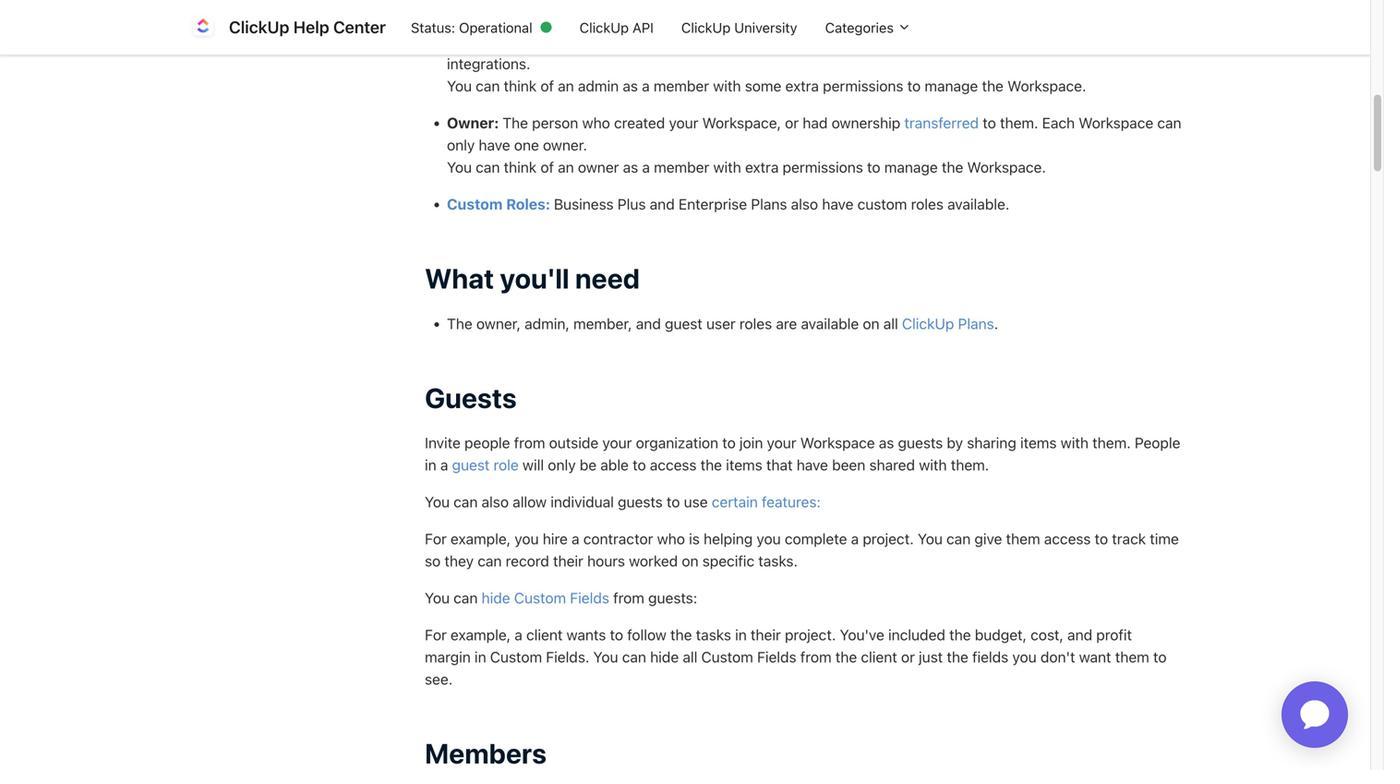 Task type: vqa. For each thing, say whether or not it's contained in the screenshot.


Task type: locate. For each thing, give the bounding box(es) containing it.
0 horizontal spatial plans
[[751, 195, 787, 213]]

only inside the to them. each workspace can only have one owner. you can think of an owner as a member with extra permissions to manage the workspace.
[[447, 136, 475, 154]]

0 vertical spatial have
[[479, 136, 510, 154]]

an down "owner."
[[558, 158, 574, 176]]

0 horizontal spatial only
[[447, 136, 475, 154]]

the inside the to them. each workspace can only have one owner. you can think of an owner as a member with extra permissions to manage the workspace.
[[942, 158, 964, 176]]

you inside the to them. each workspace can only have one owner. you can think of an owner as a member with extra permissions to manage the workspace.
[[447, 158, 472, 176]]

example, inside the for example, a client wants to follow the tasks in their project. you've included the budget, cost, and profit margin in custom fields. you can hide all custom fields from the client or just the fields you don't want them to see.
[[451, 626, 511, 644]]

in inside invite people from outside your organization to join your workspace as guests by sharing items with them. people in a
[[425, 456, 437, 474]]

people who are responsible for managing the workspace including billing, permissions, and integrations. you can think of an admin as a member with some extra permissions to manage the workspace.
[[447, 33, 1119, 95]]

to left use
[[667, 493, 680, 511]]

0 vertical spatial also
[[791, 195, 818, 213]]

0 horizontal spatial extra
[[745, 158, 779, 176]]

the down billing,
[[982, 77, 1004, 95]]

items down "join"
[[726, 456, 763, 474]]

an
[[558, 77, 574, 95], [558, 158, 574, 176]]

manage
[[925, 77, 978, 95], [885, 158, 938, 176]]

0 vertical spatial on
[[863, 315, 880, 332]]

categories button
[[811, 10, 925, 45]]

0 vertical spatial who
[[559, 33, 587, 50]]

time
[[1150, 530, 1179, 548]]

have down owner:
[[479, 136, 510, 154]]

only down outside
[[548, 456, 576, 474]]

1 horizontal spatial roles
[[911, 195, 944, 213]]

extra
[[786, 77, 819, 95], [745, 158, 779, 176]]

for inside for example, you hire a contractor who is helping you complete a project. you can give them access to track time so they can record their hours worked on specific tasks.
[[425, 530, 447, 548]]

custom left fields.
[[490, 648, 542, 666]]

1 vertical spatial an
[[558, 158, 574, 176]]

the
[[503, 114, 528, 132], [447, 315, 473, 332]]

with up "custom roles: business plus and enterprise plans also have custom roles available." at top
[[713, 158, 741, 176]]

guest down people
[[452, 456, 490, 474]]

owner:
[[447, 114, 499, 132]]

1 of from the top
[[541, 77, 554, 95]]

2 example, from the top
[[451, 626, 511, 644]]

1 horizontal spatial or
[[901, 648, 915, 666]]

0 vertical spatial them.
[[1000, 114, 1038, 132]]

1 horizontal spatial extra
[[786, 77, 819, 95]]

one
[[514, 136, 539, 154]]

1 vertical spatial items
[[726, 456, 763, 474]]

client up fields.
[[526, 626, 563, 644]]

individual
[[551, 493, 614, 511]]

and up want
[[1068, 626, 1093, 644]]

guests
[[898, 434, 943, 452], [618, 493, 663, 511]]

of inside people who are responsible for managing the workspace including billing, permissions, and integrations. you can think of an admin as a member with some extra permissions to manage the workspace.
[[541, 77, 554, 95]]

your right "created" at the left top
[[669, 114, 699, 132]]

guests:
[[648, 589, 697, 607]]

hide down the follow
[[650, 648, 679, 666]]

as up shared
[[879, 434, 894, 452]]

0 vertical spatial of
[[541, 77, 554, 95]]

2 horizontal spatial from
[[801, 648, 832, 666]]

2 horizontal spatial you
[[1013, 648, 1037, 666]]

and inside the for example, a client wants to follow the tasks in their project. you've included the budget, cost, and profit margin in custom fields. you can hide all custom fields from the client or just the fields you don't want them to see.
[[1068, 626, 1093, 644]]

to down including
[[907, 77, 921, 95]]

member inside people who are responsible for managing the workspace including billing, permissions, and integrations. you can think of an admin as a member with some extra permissions to manage the workspace.
[[654, 77, 709, 95]]

custom left roles:
[[447, 195, 503, 213]]

them right give
[[1006, 530, 1040, 548]]

2 vertical spatial from
[[801, 648, 832, 666]]

workspace up the been
[[800, 434, 875, 452]]

a up plus on the top of the page
[[642, 158, 650, 176]]

in down invite
[[425, 456, 437, 474]]

their right "tasks"
[[751, 626, 781, 644]]

0 vertical spatial workspace
[[815, 33, 889, 50]]

who up admin
[[559, 33, 587, 50]]

a inside people who are responsible for managing the workspace including billing, permissions, and integrations. you can think of an admin as a member with some extra permissions to manage the workspace.
[[642, 77, 650, 95]]

0 horizontal spatial from
[[514, 434, 545, 452]]

items right sharing
[[1020, 434, 1057, 452]]

can inside people who are responsible for managing the workspace including billing, permissions, and integrations. you can think of an admin as a member with some extra permissions to manage the workspace.
[[476, 77, 500, 95]]

permissions,
[[1005, 33, 1090, 50]]

2 vertical spatial in
[[475, 648, 486, 666]]

only down owner:
[[447, 136, 475, 154]]

clickup university link
[[668, 10, 811, 45]]

0 vertical spatial or
[[785, 114, 799, 132]]

cost,
[[1031, 626, 1064, 644]]

plus
[[618, 195, 646, 213]]

them down profit
[[1115, 648, 1150, 666]]

you inside the for example, a client wants to follow the tasks in their project. you've included the budget, cost, and profit margin in custom fields. you can hide all custom fields from the client or just the fields you don't want them to see.
[[593, 648, 618, 666]]

guest left 'user'
[[665, 315, 703, 332]]

client down you've on the bottom right of the page
[[861, 648, 897, 666]]

who left is
[[657, 530, 685, 548]]

who down admin
[[582, 114, 610, 132]]

have right 'that' on the bottom of page
[[797, 456, 828, 474]]

you up record
[[515, 530, 539, 548]]

workspace right each
[[1079, 114, 1154, 132]]

items inside invite people from outside your organization to join your workspace as guests by sharing items with them. people in a
[[1020, 434, 1057, 452]]

1 horizontal spatial items
[[1020, 434, 1057, 452]]

see
[[188, 8, 214, 26]]

of inside the to them. each workspace can only have one owner. you can think of an owner as a member with extra permissions to manage the workspace.
[[541, 158, 554, 176]]

workspace inside people who are responsible for managing the workspace including billing, permissions, and integrations. you can think of an admin as a member with some extra permissions to manage the workspace.
[[815, 33, 889, 50]]

1 example, from the top
[[451, 530, 511, 548]]

think down integrations.
[[504, 77, 537, 95]]

0 vertical spatial from
[[514, 434, 545, 452]]

hire
[[543, 530, 568, 548]]

1 horizontal spatial only
[[548, 456, 576, 474]]

of
[[541, 77, 554, 95], [541, 158, 554, 176]]

workspace inside the to them. each workspace can only have one owner. you can think of an owner as a member with extra permissions to manage the workspace.
[[1079, 114, 1154, 132]]

as
[[623, 77, 638, 95], [623, 158, 638, 176], [879, 434, 894, 452]]

1 horizontal spatial guests
[[898, 434, 943, 452]]

0 vertical spatial their
[[553, 552, 584, 570]]

in right "tasks"
[[735, 626, 747, 644]]

0 horizontal spatial client
[[526, 626, 563, 644]]

the up available. at the right top of the page
[[942, 158, 964, 176]]

2 vertical spatial all
[[683, 648, 698, 666]]

with inside people who are responsible for managing the workspace including billing, permissions, and integrations. you can think of an admin as a member with some extra permissions to manage the workspace.
[[713, 77, 741, 95]]

0 horizontal spatial or
[[785, 114, 799, 132]]

2 think from the top
[[504, 158, 537, 176]]

people
[[465, 434, 510, 452]]

1 vertical spatial member
[[654, 158, 710, 176]]

1 vertical spatial them.
[[1093, 434, 1131, 452]]

2 for from the top
[[425, 626, 447, 644]]

0 horizontal spatial hide
[[482, 589, 510, 607]]

you down so
[[425, 589, 450, 607]]

a inside the for example, a client wants to follow the tasks in their project. you've included the budget, cost, and profit margin in custom fields. you can hide all custom fields from the client or just the fields you don't want them to see.
[[515, 626, 523, 644]]

join
[[740, 434, 763, 452]]

1 think from the top
[[504, 77, 537, 95]]

0 horizontal spatial access
[[650, 456, 697, 474]]

for up margin
[[425, 626, 447, 644]]

member,
[[574, 315, 632, 332]]

1 horizontal spatial also
[[791, 195, 818, 213]]

member up owner: the person who created your workspace, or had ownership transferred
[[654, 77, 709, 95]]

project. inside for example, you hire a contractor who is helping you complete a project. you can give them access to track time so they can record their hours worked on specific tasks.
[[863, 530, 914, 548]]

as right owner
[[623, 158, 638, 176]]

member up "enterprise"
[[654, 158, 710, 176]]

to right the "able"
[[633, 456, 646, 474]]

0 vertical spatial project.
[[863, 530, 914, 548]]

with right sharing
[[1061, 434, 1089, 452]]

roles right 'user'
[[740, 315, 772, 332]]

1 horizontal spatial guest
[[665, 315, 703, 332]]

0 vertical spatial only
[[447, 136, 475, 154]]

user
[[706, 315, 736, 332]]

extra right some
[[786, 77, 819, 95]]

1 vertical spatial extra
[[745, 158, 779, 176]]

2 horizontal spatial in
[[735, 626, 747, 644]]

access left track
[[1044, 530, 1091, 548]]

example, inside for example, you hire a contractor who is helping you complete a project. you can give them access to track time so they can record their hours worked on specific tasks.
[[451, 530, 511, 548]]

1 vertical spatial roles
[[740, 315, 772, 332]]

you down cost,
[[1013, 648, 1037, 666]]

roles
[[911, 195, 944, 213], [740, 315, 772, 332]]

fields.
[[546, 648, 590, 666]]

1 vertical spatial guests
[[618, 493, 663, 511]]

allow
[[513, 493, 547, 511]]

workspace
[[815, 33, 889, 50], [1079, 114, 1154, 132], [800, 434, 875, 452]]

can inside the for example, a client wants to follow the tasks in their project. you've included the budget, cost, and profit margin in custom fields. you can hide all custom fields from the client or just the fields you don't want them to see.
[[622, 648, 646, 666]]

or
[[785, 114, 799, 132], [901, 648, 915, 666]]

1 horizontal spatial plans
[[958, 315, 994, 332]]

hide inside the for example, a client wants to follow the tasks in their project. you've included the budget, cost, and profit margin in custom fields. you can hide all custom fields from the client or just the fields you don't want them to see.
[[650, 648, 679, 666]]

2 horizontal spatial your
[[767, 434, 797, 452]]

the up one
[[503, 114, 528, 132]]

0 vertical spatial think
[[504, 77, 537, 95]]

0 vertical spatial workspace.
[[1008, 77, 1086, 95]]

clickup help center link
[[188, 12, 397, 42]]

custom down "tasks"
[[701, 648, 753, 666]]

an left admin
[[558, 77, 574, 95]]

0 horizontal spatial the
[[447, 315, 473, 332]]

extra inside the to them. each workspace can only have one owner. you can think of an owner as a member with extra permissions to manage the workspace.
[[745, 158, 779, 176]]

you up tasks.
[[757, 530, 781, 548]]

0 horizontal spatial project.
[[785, 626, 836, 644]]

you down wants
[[593, 648, 618, 666]]

0 horizontal spatial them
[[1006, 530, 1040, 548]]

all left 13
[[218, 8, 232, 26]]

permissions up ownership
[[823, 77, 904, 95]]

specific
[[703, 552, 755, 570]]

available.
[[948, 195, 1010, 213]]

what
[[425, 262, 494, 295]]

permissions
[[823, 77, 904, 95], [783, 158, 863, 176]]

think down one
[[504, 158, 537, 176]]

1 horizontal spatial hide
[[650, 648, 679, 666]]

their
[[553, 552, 584, 570], [751, 626, 781, 644]]

1 horizontal spatial project.
[[863, 530, 914, 548]]

on
[[863, 315, 880, 332], [682, 552, 699, 570]]

client
[[526, 626, 563, 644], [861, 648, 897, 666]]

0 vertical spatial guests
[[898, 434, 943, 452]]

0 horizontal spatial are
[[591, 33, 612, 50]]

certain features: link
[[712, 493, 821, 511]]

application
[[1260, 659, 1371, 770]]

them. inside the to them. each workspace can only have one owner. you can think of an owner as a member with extra permissions to manage the workspace.
[[1000, 114, 1038, 132]]

roles:
[[506, 195, 550, 213]]

for up so
[[425, 530, 447, 548]]

an inside people who are responsible for managing the workspace including billing, permissions, and integrations. you can think of an admin as a member with some extra permissions to manage the workspace.
[[558, 77, 574, 95]]

status:
[[411, 19, 455, 35]]

1 horizontal spatial fields
[[757, 648, 797, 666]]

are left available
[[776, 315, 797, 332]]

person
[[532, 114, 578, 132]]

admins:
[[447, 33, 509, 50]]

as inside the to them. each workspace can only have one owner. you can think of an owner as a member with extra permissions to manage the workspace.
[[623, 158, 638, 176]]

owner,
[[476, 315, 521, 332]]

0 vertical spatial manage
[[925, 77, 978, 95]]

1 vertical spatial as
[[623, 158, 638, 176]]

extra down workspace,
[[745, 158, 779, 176]]

the
[[789, 33, 811, 50], [982, 77, 1004, 95], [942, 158, 964, 176], [701, 456, 722, 474], [671, 626, 692, 644], [949, 626, 971, 644], [836, 648, 857, 666], [947, 648, 969, 666]]

1 an from the top
[[558, 77, 574, 95]]

project. left you've on the bottom right of the page
[[785, 626, 836, 644]]

hide down record
[[482, 589, 510, 607]]

example, up margin
[[451, 626, 511, 644]]

or left had
[[785, 114, 799, 132]]

2 an from the top
[[558, 158, 574, 176]]

you can hide custom fields from guests:
[[425, 589, 697, 607]]

members
[[425, 737, 547, 770]]

can
[[476, 77, 500, 95], [1158, 114, 1182, 132], [476, 158, 500, 176], [454, 493, 478, 511], [947, 530, 971, 548], [478, 552, 502, 570], [454, 589, 478, 607], [622, 648, 646, 666]]

each
[[1042, 114, 1075, 132]]

clickup help center
[[229, 17, 386, 37]]

their inside the for example, a client wants to follow the tasks in their project. you've included the budget, cost, and profit margin in custom fields. you can hide all custom fields from the client or just the fields you don't want them to see.
[[751, 626, 781, 644]]

0 vertical spatial plans
[[751, 195, 787, 213]]

on down is
[[682, 552, 699, 570]]

a down hide custom fields link
[[515, 626, 523, 644]]

don't
[[1041, 648, 1075, 666]]

2 vertical spatial as
[[879, 434, 894, 452]]

0 horizontal spatial them.
[[951, 456, 989, 474]]

all down "tasks"
[[683, 648, 698, 666]]

1 vertical spatial think
[[504, 158, 537, 176]]

example, for so
[[451, 530, 511, 548]]

have inside the to them. each workspace can only have one owner. you can think of an owner as a member with extra permissions to manage the workspace.
[[479, 136, 510, 154]]

outside
[[549, 434, 599, 452]]

as inside invite people from outside your organization to join your workspace as guests by sharing items with them. people in a
[[879, 434, 894, 452]]

workspace left including
[[815, 33, 889, 50]]

you've
[[840, 626, 885, 644]]

1 vertical spatial people
[[1135, 434, 1181, 452]]

the left owner,
[[447, 315, 473, 332]]

manage up 'custom'
[[885, 158, 938, 176]]

tasks
[[696, 626, 731, 644]]

clickup for clickup university
[[681, 19, 731, 35]]

the right just at the bottom of the page
[[947, 648, 969, 666]]

1 for from the top
[[425, 530, 447, 548]]

1 horizontal spatial them.
[[1000, 114, 1038, 132]]

0 horizontal spatial their
[[553, 552, 584, 570]]

2 of from the top
[[541, 158, 554, 176]]

0 horizontal spatial on
[[682, 552, 699, 570]]

clickup for clickup api
[[580, 19, 629, 35]]

track
[[1112, 530, 1146, 548]]

their down hire
[[553, 552, 584, 570]]

to left track
[[1095, 530, 1108, 548]]

in right margin
[[475, 648, 486, 666]]

in
[[425, 456, 437, 474], [735, 626, 747, 644], [475, 648, 486, 666]]

business
[[554, 195, 614, 213]]

also left allow
[[482, 493, 509, 511]]

transferred link
[[905, 114, 979, 132]]

your
[[669, 114, 699, 132], [603, 434, 632, 452], [767, 434, 797, 452]]

all left clickup plans link on the top of page
[[884, 315, 898, 332]]

1 vertical spatial their
[[751, 626, 781, 644]]

with left some
[[713, 77, 741, 95]]

or inside the for example, a client wants to follow the tasks in their project. you've included the budget, cost, and profit margin in custom fields. you can hide all custom fields from the client or just the fields you don't want them to see.
[[901, 648, 915, 666]]

plans
[[751, 195, 787, 213], [958, 315, 994, 332]]

center
[[333, 17, 386, 37]]

just
[[919, 648, 943, 666]]

for inside the for example, a client wants to follow the tasks in their project. you've included the budget, cost, and profit margin in custom fields. you can hide all custom fields from the client or just the fields you don't want them to see.
[[425, 626, 447, 644]]

you down owner:
[[447, 158, 472, 176]]

permissions down had
[[783, 158, 863, 176]]

you up so
[[425, 493, 450, 511]]

0 horizontal spatial people
[[509, 33, 555, 50]]

1 vertical spatial manage
[[885, 158, 938, 176]]

on inside for example, you hire a contractor who is helping you complete a project. you can give them access to track time so they can record their hours worked on specific tasks.
[[682, 552, 699, 570]]

for
[[697, 33, 716, 50]]

guests left the by
[[898, 434, 943, 452]]

on right available
[[863, 315, 880, 332]]

to right transferred link
[[983, 114, 996, 132]]

1 vertical spatial in
[[735, 626, 747, 644]]

example,
[[451, 530, 511, 548], [451, 626, 511, 644]]

1 vertical spatial workspace
[[1079, 114, 1154, 132]]

workspace. up each
[[1008, 77, 1086, 95]]

custom
[[447, 195, 503, 213], [514, 589, 566, 607], [490, 648, 542, 666], [701, 648, 753, 666]]

1 vertical spatial access
[[1044, 530, 1091, 548]]

0 horizontal spatial guests
[[618, 493, 663, 511]]

integrations.
[[447, 55, 530, 73]]

articles
[[256, 8, 305, 26]]

a up "created" at the left top
[[642, 77, 650, 95]]

clickup plans link
[[902, 315, 994, 332]]

a down invite
[[440, 456, 448, 474]]

0 vertical spatial all
[[218, 8, 232, 26]]

1 vertical spatial for
[[425, 626, 447, 644]]

guests up contractor
[[618, 493, 663, 511]]

of down "owner."
[[541, 158, 554, 176]]

invite people from outside your organization to join your workspace as guests by sharing items with them. people in a
[[425, 434, 1181, 474]]

or left just at the bottom of the page
[[901, 648, 915, 666]]

1 vertical spatial all
[[884, 315, 898, 332]]

0 vertical spatial them
[[1006, 530, 1040, 548]]

think inside people who are responsible for managing the workspace including billing, permissions, and integrations. you can think of an admin as a member with some extra permissions to manage the workspace.
[[504, 77, 537, 95]]

0 horizontal spatial items
[[726, 456, 763, 474]]

them
[[1006, 530, 1040, 548], [1115, 648, 1150, 666]]

manage up the transferred in the right top of the page
[[925, 77, 978, 95]]

1 horizontal spatial are
[[776, 315, 797, 332]]

1 horizontal spatial them
[[1115, 648, 1150, 666]]

fields inside the for example, a client wants to follow the tasks in their project. you've included the budget, cost, and profit margin in custom fields. you can hide all custom fields from the client or just the fields you don't want them to see.
[[757, 648, 797, 666]]

1 vertical spatial workspace.
[[967, 158, 1046, 176]]

1 vertical spatial are
[[776, 315, 797, 332]]

roles right 'custom'
[[911, 195, 944, 213]]

people inside invite people from outside your organization to join your workspace as guests by sharing items with them. people in a
[[1135, 434, 1181, 452]]

0 vertical spatial example,
[[451, 530, 511, 548]]

1 vertical spatial or
[[901, 648, 915, 666]]

0 vertical spatial hide
[[482, 589, 510, 607]]

0 vertical spatial people
[[509, 33, 555, 50]]

1 vertical spatial hide
[[650, 648, 679, 666]]

0 vertical spatial as
[[623, 77, 638, 95]]

project. right complete
[[863, 530, 914, 548]]



Task type: describe. For each thing, give the bounding box(es) containing it.
responsible
[[616, 33, 693, 50]]

use
[[684, 493, 708, 511]]

manage inside people who are responsible for managing the workspace including billing, permissions, and integrations. you can think of an admin as a member with some extra permissions to manage the workspace.
[[925, 77, 978, 95]]

certain
[[712, 493, 758, 511]]

and right plus on the top of the page
[[650, 195, 675, 213]]

managing
[[720, 33, 785, 50]]

1 horizontal spatial your
[[669, 114, 699, 132]]

workspace. inside the to them. each workspace can only have one owner. you can think of an owner as a member with extra permissions to manage the workspace.
[[967, 158, 1046, 176]]

manage inside the to them. each workspace can only have one owner. you can think of an owner as a member with extra permissions to manage the workspace.
[[885, 158, 938, 176]]

contractor
[[583, 530, 653, 548]]

you inside the for example, a client wants to follow the tasks in their project. you've included the budget, cost, and profit margin in custom fields. you can hide all custom fields from the client or just the fields you don't want them to see.
[[1013, 648, 1037, 666]]

with inside invite people from outside your organization to join your workspace as guests by sharing items with them. people in a
[[1061, 434, 1089, 452]]

tasks.
[[758, 552, 798, 570]]

able
[[601, 456, 629, 474]]

1 horizontal spatial client
[[861, 648, 897, 666]]

including
[[893, 33, 954, 50]]

you inside for example, you hire a contractor who is helping you complete a project. you can give them access to track time so they can record their hours worked on specific tasks.
[[918, 530, 943, 548]]

worked
[[629, 552, 678, 570]]

will
[[523, 456, 544, 474]]

sharing
[[967, 434, 1017, 452]]

enterprise
[[679, 195, 747, 213]]

them inside for example, you hire a contractor who is helping you complete a project. you can give them access to track time so they can record their hours worked on specific tasks.
[[1006, 530, 1040, 548]]

you can also allow individual guests to use certain features:
[[425, 493, 821, 511]]

to inside people who are responsible for managing the workspace including billing, permissions, and integrations. you can think of an admin as a member with some extra permissions to manage the workspace.
[[907, 77, 921, 95]]

want
[[1079, 648, 1112, 666]]

clickup help help center home page image
[[188, 12, 218, 42]]

owner.
[[543, 136, 587, 154]]

0 horizontal spatial all
[[218, 8, 232, 26]]

complete
[[785, 530, 847, 548]]

workspace inside invite people from outside your organization to join your workspace as guests by sharing items with them. people in a
[[800, 434, 875, 452]]

custom
[[858, 195, 907, 213]]

owner: the person who created your workspace, or had ownership transferred
[[447, 114, 979, 132]]

billing,
[[958, 33, 1001, 50]]

them inside the for example, a client wants to follow the tasks in their project. you've included the budget, cost, and profit margin in custom fields. you can hide all custom fields from the client or just the fields you don't want them to see.
[[1115, 648, 1150, 666]]

their inside for example, you hire a contractor who is helping you complete a project. you can give them access to track time so they can record their hours worked on specific tasks.
[[553, 552, 584, 570]]

profit
[[1097, 626, 1132, 644]]

a right complete
[[851, 530, 859, 548]]

1 horizontal spatial from
[[613, 589, 645, 607]]

custom roles: link
[[447, 195, 554, 213]]

member inside the to them. each workspace can only have one owner. you can think of an owner as a member with extra permissions to manage the workspace.
[[654, 158, 710, 176]]

created
[[614, 114, 665, 132]]

to inside for example, you hire a contractor who is helping you complete a project. you can give them access to track time so they can record their hours worked on specific tasks.
[[1095, 530, 1108, 548]]

categories
[[825, 19, 898, 35]]

the up use
[[701, 456, 722, 474]]

extra inside people who are responsible for managing the workspace including billing, permissions, and integrations. you can think of an admin as a member with some extra permissions to manage the workspace.
[[786, 77, 819, 95]]

from inside the for example, a client wants to follow the tasks in their project. you've included the budget, cost, and profit margin in custom fields. you can hide all custom fields from the client or just the fields you don't want them to see.
[[801, 648, 832, 666]]

with inside the to them. each workspace can only have one owner. you can think of an owner as a member with extra permissions to manage the workspace.
[[713, 158, 741, 176]]

so
[[425, 552, 441, 570]]

is
[[689, 530, 700, 548]]

guest role will only be able to access the items that have been shared with them.
[[452, 456, 989, 474]]

project. inside the for example, a client wants to follow the tasks in their project. you've included the budget, cost, and profit margin in custom fields. you can hide all custom fields from the client or just the fields you don't want them to see.
[[785, 626, 836, 644]]

help
[[293, 17, 329, 37]]

people inside people who are responsible for managing the workspace including billing, permissions, and integrations. you can think of an admin as a member with some extra permissions to manage the workspace.
[[509, 33, 555, 50]]

guests inside invite people from outside your organization to join your workspace as guests by sharing items with them. people in a
[[898, 434, 943, 452]]

give
[[975, 530, 1002, 548]]

1 vertical spatial have
[[822, 195, 854, 213]]

guests
[[425, 381, 517, 414]]

who inside people who are responsible for managing the workspace including billing, permissions, and integrations. you can think of an admin as a member with some extra permissions to manage the workspace.
[[559, 33, 587, 50]]

hours
[[587, 552, 625, 570]]

see all 13 articles link
[[188, 8, 305, 26]]

0 vertical spatial client
[[526, 626, 563, 644]]

for for for example, you hire a contractor who is helping you complete a project. you can give them access to track time so they can record their hours worked on specific tasks.
[[425, 530, 447, 548]]

0 vertical spatial the
[[503, 114, 528, 132]]

a right hire
[[572, 530, 580, 548]]

wants
[[567, 626, 606, 644]]

2 horizontal spatial all
[[884, 315, 898, 332]]

features:
[[762, 493, 821, 511]]

clickup for clickup help center
[[229, 17, 289, 37]]

margin
[[425, 648, 471, 666]]

the left budget,
[[949, 626, 971, 644]]

admin,
[[525, 315, 570, 332]]

1 vertical spatial who
[[582, 114, 610, 132]]

hide custom fields link
[[482, 589, 609, 607]]

and inside people who are responsible for managing the workspace including billing, permissions, and integrations. you can think of an admin as a member with some extra permissions to manage the workspace.
[[1094, 33, 1119, 50]]

see all 13 articles
[[188, 8, 305, 26]]

0 horizontal spatial you
[[515, 530, 539, 548]]

13
[[236, 8, 252, 26]]

to inside invite people from outside your organization to join your workspace as guests by sharing items with them. people in a
[[722, 434, 736, 452]]

you inside people who are responsible for managing the workspace including billing, permissions, and integrations. you can think of an admin as a member with some extra permissions to manage the workspace.
[[447, 77, 472, 95]]

guest role link
[[452, 456, 519, 474]]

0 horizontal spatial roles
[[740, 315, 772, 332]]

by
[[947, 434, 963, 452]]

0 horizontal spatial fields
[[570, 589, 609, 607]]

1 vertical spatial only
[[548, 456, 576, 474]]

for for for example, a client wants to follow the tasks in their project. you've included the budget, cost, and profit margin in custom fields. you can hide all custom fields from the client or just the fields you don't want them to see.
[[425, 626, 447, 644]]

workspace. inside people who are responsible for managing the workspace including billing, permissions, and integrations. you can think of an admin as a member with some extra permissions to manage the workspace.
[[1008, 77, 1086, 95]]

to left the follow
[[610, 626, 623, 644]]

custom roles: business plus and enterprise plans also have custom roles available.
[[447, 195, 1010, 213]]

2 vertical spatial them.
[[951, 456, 989, 474]]

you'll
[[500, 262, 569, 295]]

a inside invite people from outside your organization to join your workspace as guests by sharing items with them. people in a
[[440, 456, 448, 474]]

2 vertical spatial have
[[797, 456, 828, 474]]

all inside the for example, a client wants to follow the tasks in their project. you've included the budget, cost, and profit margin in custom fields. you can hide all custom fields from the client or just the fields you don't want them to see.
[[683, 648, 698, 666]]

who inside for example, you hire a contractor who is helping you complete a project. you can give them access to track time so they can record their hours worked on specific tasks.
[[657, 530, 685, 548]]

as inside people who are responsible for managing the workspace including billing, permissions, and integrations. you can think of an admin as a member with some extra permissions to manage the workspace.
[[623, 77, 638, 95]]

for example, you hire a contractor who is helping you complete a project. you can give them access to track time so they can record their hours worked on specific tasks.
[[425, 530, 1179, 570]]

the right managing
[[789, 33, 811, 50]]

to up 'custom'
[[867, 158, 881, 176]]

1 vertical spatial guest
[[452, 456, 490, 474]]

follow
[[627, 626, 667, 644]]

be
[[580, 456, 597, 474]]

invite
[[425, 434, 461, 452]]

they
[[445, 552, 474, 570]]

1 vertical spatial also
[[482, 493, 509, 511]]

access inside for example, you hire a contractor who is helping you complete a project. you can give them access to track time so they can record their hours worked on specific tasks.
[[1044, 530, 1091, 548]]

0 horizontal spatial your
[[603, 434, 632, 452]]

helping
[[704, 530, 753, 548]]

organization
[[636, 434, 719, 452]]

1 horizontal spatial on
[[863, 315, 880, 332]]

fields
[[972, 648, 1009, 666]]

api
[[633, 19, 654, 35]]

workspace,
[[702, 114, 781, 132]]

are inside people who are responsible for managing the workspace including billing, permissions, and integrations. you can think of an admin as a member with some extra permissions to manage the workspace.
[[591, 33, 612, 50]]

operational
[[459, 19, 533, 35]]

what you'll need
[[425, 262, 640, 295]]

from inside invite people from outside your organization to join your workspace as guests by sharing items with them. people in a
[[514, 434, 545, 452]]

had
[[803, 114, 828, 132]]

0 vertical spatial roles
[[911, 195, 944, 213]]

an inside the to them. each workspace can only have one owner. you can think of an owner as a member with extra permissions to manage the workspace.
[[558, 158, 574, 176]]

admin
[[578, 77, 619, 95]]

custom down record
[[514, 589, 566, 607]]

need
[[575, 262, 640, 295]]

included
[[888, 626, 946, 644]]

0 vertical spatial access
[[650, 456, 697, 474]]

0 vertical spatial guest
[[665, 315, 703, 332]]

role
[[494, 456, 519, 474]]

a inside the to them. each workspace can only have one owner. you can think of an owner as a member with extra permissions to manage the workspace.
[[642, 158, 650, 176]]

1 vertical spatial plans
[[958, 315, 994, 332]]

some
[[745, 77, 782, 95]]

to right want
[[1153, 648, 1167, 666]]

and right member,
[[636, 315, 661, 332]]

record
[[506, 552, 549, 570]]

the left "tasks"
[[671, 626, 692, 644]]

that
[[766, 456, 793, 474]]

think inside the to them. each workspace can only have one owner. you can think of an owner as a member with extra permissions to manage the workspace.
[[504, 158, 537, 176]]

the down you've on the bottom right of the page
[[836, 648, 857, 666]]

with down the by
[[919, 456, 947, 474]]

see.
[[425, 671, 453, 688]]

.
[[994, 315, 999, 332]]

them. inside invite people from outside your organization to join your workspace as guests by sharing items with them. people in a
[[1093, 434, 1131, 452]]

permissions inside the to them. each workspace can only have one owner. you can think of an owner as a member with extra permissions to manage the workspace.
[[783, 158, 863, 176]]

transferred
[[905, 114, 979, 132]]

1 horizontal spatial you
[[757, 530, 781, 548]]

available
[[801, 315, 859, 332]]

status: operational
[[411, 19, 533, 35]]

clickup university
[[681, 19, 798, 35]]

permissions inside people who are responsible for managing the workspace including billing, permissions, and integrations. you can think of an admin as a member with some extra permissions to manage the workspace.
[[823, 77, 904, 95]]

example, for custom
[[451, 626, 511, 644]]

to them. each workspace can only have one owner. you can think of an owner as a member with extra permissions to manage the workspace.
[[447, 114, 1182, 176]]



